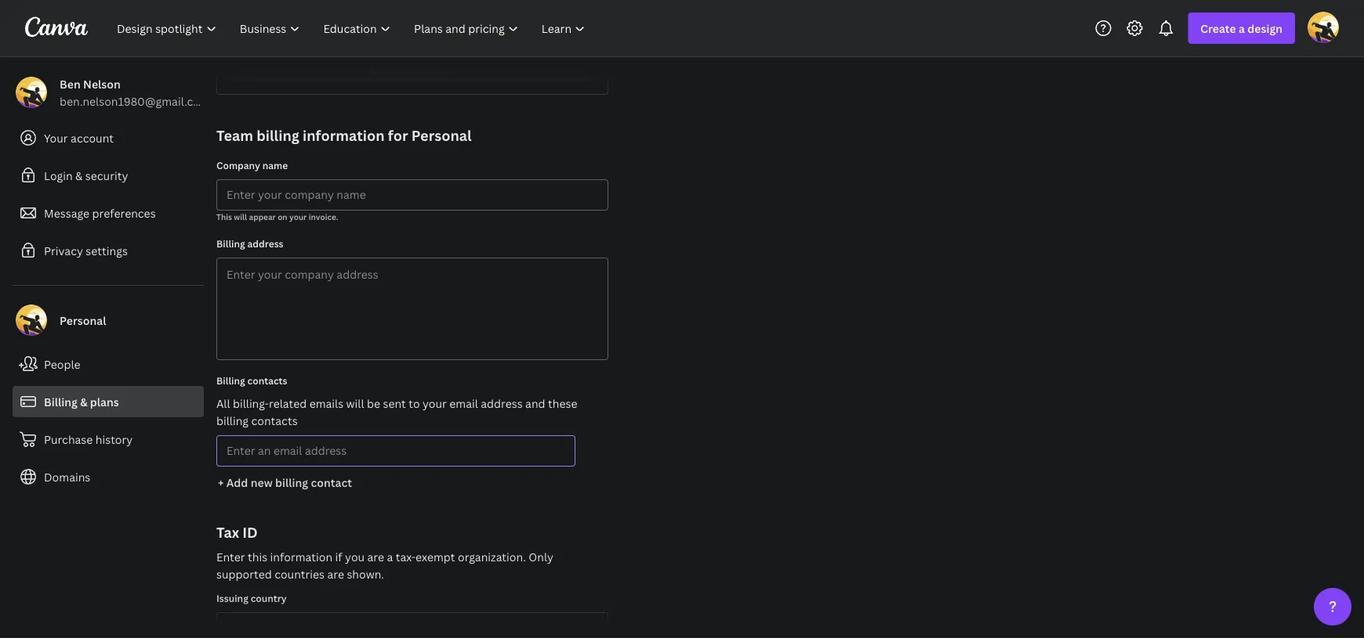 Task type: describe. For each thing, give the bounding box(es) containing it.
ben
[[60, 76, 80, 91]]

issuing country
[[216, 592, 287, 605]]

billing inside button
[[275, 475, 308, 490]]

1 horizontal spatial personal
[[411, 126, 472, 145]]

message preferences link
[[13, 198, 204, 229]]

billing inside all billing-related emails will be sent to your email address and these billing contacts
[[216, 414, 249, 428]]

0 vertical spatial are
[[367, 550, 384, 565]]

privacy settings link
[[13, 235, 204, 267]]

& for login
[[75, 168, 83, 183]]

1 vertical spatial personal
[[60, 313, 106, 328]]

privacy settings
[[44, 243, 128, 258]]

history
[[95, 432, 133, 447]]

0 vertical spatial information
[[303, 126, 385, 145]]

your
[[44, 131, 68, 145]]

security
[[85, 168, 128, 183]]

your inside all billing-related emails will be sent to your email address and these billing contacts
[[423, 396, 447, 411]]

your account
[[44, 131, 114, 145]]

your account link
[[13, 122, 204, 154]]

settings
[[86, 243, 128, 258]]

people
[[44, 357, 80, 372]]

all billing-related emails will be sent to your email address and these billing contacts
[[216, 396, 577, 428]]

address inside all billing-related emails will be sent to your email address and these billing contacts
[[481, 396, 523, 411]]

message preferences
[[44, 206, 156, 221]]

all
[[216, 396, 230, 411]]

contacts inside all billing-related emails will be sent to your email address and these billing contacts
[[251, 414, 298, 428]]

people link
[[13, 349, 204, 380]]

and
[[525, 396, 545, 411]]

for inside button
[[428, 58, 444, 73]]

login & security link
[[13, 160, 204, 191]]

top level navigation element
[[107, 13, 598, 44]]

tax-
[[396, 550, 416, 565]]

id
[[242, 523, 258, 543]]

invoice.
[[309, 212, 338, 222]]

sent
[[383, 396, 406, 411]]

organization.
[[458, 550, 526, 565]]

plans
[[90, 395, 119, 410]]

account
[[71, 131, 114, 145]]

tax id enter this information if you are a tax-exempt organization. only supported countries are shown.
[[216, 523, 553, 582]]

be
[[367, 396, 380, 411]]

Enter your company address text field
[[217, 259, 608, 360]]

will inside all billing-related emails will be sent to your email address and these billing contacts
[[346, 396, 364, 411]]

billing contacts
[[216, 374, 287, 387]]

tax
[[216, 523, 239, 543]]

a inside tax id enter this information if you are a tax-exempt organization. only supported countries are shown.
[[387, 550, 393, 565]]

add
[[226, 475, 248, 490]]

billing & plans
[[44, 395, 119, 410]]

purchase history
[[44, 432, 133, 447]]

0 vertical spatial will
[[234, 212, 247, 222]]

billing address
[[216, 237, 283, 250]]

billing & plans link
[[13, 386, 204, 418]]

related
[[269, 396, 307, 411]]

Select an option button
[[216, 613, 608, 639]]

design
[[1248, 21, 1283, 36]]

privacy
[[44, 243, 83, 258]]

ben nelson ben.nelson1980@gmail.com
[[60, 76, 210, 109]]

only
[[529, 550, 553, 565]]

contact
[[311, 475, 352, 490]]

if
[[335, 550, 342, 565]]

these
[[548, 396, 577, 411]]

name
[[262, 159, 288, 172]]

team
[[216, 126, 253, 145]]

a inside dropdown button
[[1239, 21, 1245, 36]]

country
[[251, 592, 287, 605]]

new
[[251, 475, 273, 490]]

+ add new billing contact button
[[216, 467, 354, 499]]

domains link
[[13, 462, 204, 493]]

domains
[[44, 470, 90, 485]]



Task type: locate. For each thing, give the bounding box(es) containing it.
company name
[[216, 159, 288, 172]]

register
[[357, 58, 401, 73]]

address left and
[[481, 396, 523, 411]]

0 vertical spatial billing
[[216, 237, 245, 250]]

message
[[44, 206, 89, 221]]

your
[[289, 212, 307, 222], [423, 396, 447, 411]]

1 vertical spatial information
[[270, 550, 332, 565]]

create a design button
[[1188, 13, 1295, 44]]

0 horizontal spatial address
[[247, 237, 283, 250]]

on
[[278, 212, 287, 222]]

billing up name
[[256, 126, 299, 145]]

your right on
[[289, 212, 307, 222]]

0 vertical spatial your
[[289, 212, 307, 222]]

0 horizontal spatial personal
[[60, 313, 106, 328]]

billing down people
[[44, 395, 77, 410]]

create
[[1201, 21, 1236, 36]]

your right to
[[423, 396, 447, 411]]

contacts
[[247, 374, 287, 387], [251, 414, 298, 428]]

supported
[[216, 567, 272, 582]]

billing for billing contacts
[[216, 374, 245, 387]]

information down register
[[303, 126, 385, 145]]

2 vertical spatial billing
[[44, 395, 77, 410]]

nelson
[[83, 76, 121, 91]]

& inside "link"
[[75, 168, 83, 183]]

billing right new
[[275, 475, 308, 490]]

billing
[[256, 126, 299, 145], [216, 414, 249, 428], [275, 475, 308, 490]]

countries
[[274, 567, 325, 582]]

1 vertical spatial your
[[423, 396, 447, 411]]

Enter an email address text field
[[227, 437, 565, 466]]

billing down this
[[216, 237, 245, 250]]

0 horizontal spatial your
[[289, 212, 307, 222]]

shown.
[[347, 567, 384, 582]]

1 horizontal spatial address
[[481, 396, 523, 411]]

contacts down 'related'
[[251, 414, 298, 428]]

a left design
[[1239, 21, 1245, 36]]

exempt
[[416, 550, 455, 565]]

0 horizontal spatial are
[[327, 567, 344, 582]]

contacts up billing-
[[247, 374, 287, 387]]

purchase history link
[[13, 424, 204, 455]]

&
[[75, 168, 83, 183], [80, 395, 87, 410]]

0 vertical spatial for
[[428, 58, 444, 73]]

0 vertical spatial address
[[247, 237, 283, 250]]

this
[[248, 550, 267, 565]]

ben nelson image
[[1308, 12, 1339, 43]]

billing for billing & plans
[[44, 395, 77, 410]]

personal
[[411, 126, 472, 145], [60, 313, 106, 328]]

0 horizontal spatial will
[[234, 212, 247, 222]]

0 vertical spatial a
[[1239, 21, 1245, 36]]

register now for free
[[357, 58, 468, 73]]

1 vertical spatial for
[[388, 126, 408, 145]]

for left the 'free'
[[428, 58, 444, 73]]

1 vertical spatial billing
[[216, 414, 249, 428]]

a left tax-
[[387, 550, 393, 565]]

will right this
[[234, 212, 247, 222]]

are
[[367, 550, 384, 565], [327, 567, 344, 582]]

0 horizontal spatial a
[[387, 550, 393, 565]]

now
[[403, 58, 425, 73]]

0 vertical spatial &
[[75, 168, 83, 183]]

for
[[428, 58, 444, 73], [388, 126, 408, 145]]

billing for billing address
[[216, 237, 245, 250]]

information inside tax id enter this information if you are a tax-exempt organization. only supported countries are shown.
[[270, 550, 332, 565]]

+
[[218, 475, 224, 490]]

purchase
[[44, 432, 93, 447]]

this will appear on your invoice.
[[216, 212, 338, 222]]

0 vertical spatial personal
[[411, 126, 472, 145]]

information
[[303, 126, 385, 145], [270, 550, 332, 565]]

& right the login
[[75, 168, 83, 183]]

are up 'shown.'
[[367, 550, 384, 565]]

information up countries
[[270, 550, 332, 565]]

personal up enter your company name text field
[[411, 126, 472, 145]]

billing up the all in the bottom left of the page
[[216, 374, 245, 387]]

address
[[247, 237, 283, 250], [481, 396, 523, 411]]

are down if
[[327, 567, 344, 582]]

personal up people
[[60, 313, 106, 328]]

1 vertical spatial will
[[346, 396, 364, 411]]

1 horizontal spatial for
[[428, 58, 444, 73]]

for up enter your company name text field
[[388, 126, 408, 145]]

1 horizontal spatial a
[[1239, 21, 1245, 36]]

2 vertical spatial billing
[[275, 475, 308, 490]]

ben.nelson1980@gmail.com
[[60, 94, 210, 109]]

this
[[216, 212, 232, 222]]

login
[[44, 168, 73, 183]]

emails
[[309, 396, 344, 411]]

address down appear
[[247, 237, 283, 250]]

1 vertical spatial billing
[[216, 374, 245, 387]]

1 vertical spatial address
[[481, 396, 523, 411]]

email
[[449, 396, 478, 411]]

you
[[345, 550, 365, 565]]

1 vertical spatial a
[[387, 550, 393, 565]]

Enter your company name text field
[[227, 180, 598, 210]]

billing down the all in the bottom left of the page
[[216, 414, 249, 428]]

1 horizontal spatial your
[[423, 396, 447, 411]]

1 vertical spatial are
[[327, 567, 344, 582]]

issuing
[[216, 592, 248, 605]]

& left plans
[[80, 395, 87, 410]]

free
[[446, 58, 468, 73]]

create a design
[[1201, 21, 1283, 36]]

appear
[[249, 212, 276, 222]]

1 horizontal spatial are
[[367, 550, 384, 565]]

1 vertical spatial &
[[80, 395, 87, 410]]

a
[[1239, 21, 1245, 36], [387, 550, 393, 565]]

login & security
[[44, 168, 128, 183]]

0 vertical spatial billing
[[256, 126, 299, 145]]

& for billing
[[80, 395, 87, 410]]

register now for free button
[[230, 50, 595, 82]]

0 vertical spatial contacts
[[247, 374, 287, 387]]

billing-
[[233, 396, 269, 411]]

team billing information for personal
[[216, 126, 472, 145]]

billing
[[216, 237, 245, 250], [216, 374, 245, 387], [44, 395, 77, 410]]

enter
[[216, 550, 245, 565]]

to
[[409, 396, 420, 411]]

preferences
[[92, 206, 156, 221]]

will
[[234, 212, 247, 222], [346, 396, 364, 411]]

1 horizontal spatial will
[[346, 396, 364, 411]]

company
[[216, 159, 260, 172]]

0 horizontal spatial for
[[388, 126, 408, 145]]

will left be
[[346, 396, 364, 411]]

+ add new billing contact
[[218, 475, 352, 490]]

1 vertical spatial contacts
[[251, 414, 298, 428]]



Task type: vqa. For each thing, say whether or not it's contained in the screenshot.
plans
yes



